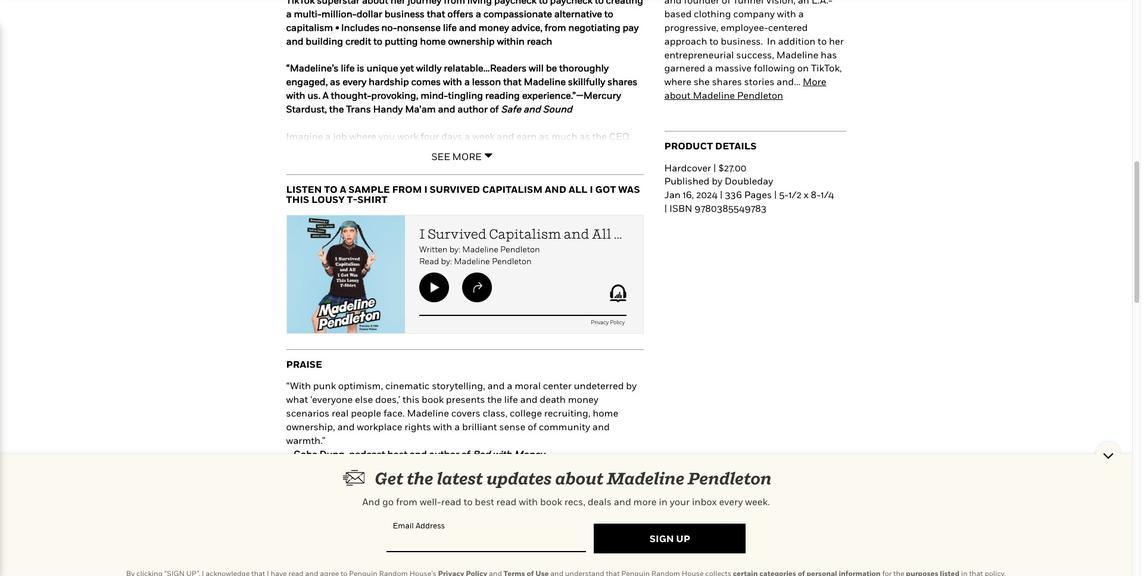 Task type: describe. For each thing, give the bounding box(es) containing it.
madeline inside imagine a job where you work four days a week and earn as much as the ceo. you also get full benefits, a gym membership, free lunch, and unlimited time off, no questions asked. hard-won profits don't just end up in the ceo's pocket— they're distributed equally among all employees. the company even buys you your very own car. it sounds too good to be true, but this is the reality at tunnel vision, the clothing company that madeline pendleton built from the ground up.
[[439, 198, 481, 210]]

is inside imagine a job where you work four days a week and earn as much as the ceo. you also get full benefits, a gym membership, free lunch, and unlimited time off, no questions asked. hard-won profits don't just end up in the ceo's pocket— they're distributed equally among all employees. the company even buys you your very own car. it sounds too good to be true, but this is the reality at tunnel vision, the clothing company that madeline pendleton built from the ground up.
[[538, 185, 546, 197]]

her up long
[[421, 280, 436, 292]]

of down the college
[[528, 421, 537, 433]]

of down game
[[529, 375, 538, 387]]

pendleton inside the more about madeline pendleton
[[738, 89, 784, 101]]

spare
[[523, 266, 548, 278]]

working
[[381, 294, 417, 306]]

1 horizontal spatial for
[[565, 443, 577, 455]]

what inside '"with punk optimism, cinematic storytelling, and a moral center undeterred by what 'everyone else does,' this book presents the life and death money scenarios real people face. madeline covers class, college recruiting, home ownership, and workplace rights with a brilliant sense of community and warmth." — gabe dunn, podcast host and author of bad with money'
[[286, 394, 308, 406]]

life inside '"with punk optimism, cinematic storytelling, and a moral center undeterred by what 'everyone else does,' this book presents the life and death money scenarios real people face. madeline covers class, college recruiting, home ownership, and workplace rights with a brilliant sense of community and warmth." — gabe dunn, podcast host and author of bad with money'
[[504, 394, 518, 406]]

her down loans
[[608, 294, 623, 306]]

housing
[[455, 430, 492, 442]]

own
[[330, 185, 348, 197]]

2 see more button from the top
[[426, 487, 505, 505]]

a right new on the left of page
[[507, 380, 513, 392]]

to inside imagine a job where you work four days a week and earn as much as the ceo. you also get full benefits, a gym membership, free lunch, and unlimited time off, no questions asked. hard-won profits don't just end up in the ceo's pocket— they're distributed equally among all employees. the company even buys you your very own car. it sounds too good to be true, but this is the reality at tunnel vision, the clothing company that madeline pendleton built from the ground up.
[[454, 185, 463, 197]]

that left have
[[252, 567, 265, 576]]

transformative
[[349, 530, 416, 542]]

address
[[416, 518, 445, 528]]

see more for 2nd the see more button from the top
[[432, 493, 482, 505]]

struggling
[[429, 307, 476, 319]]

by down like
[[286, 253, 297, 265]]

1 horizontal spatial more
[[634, 493, 657, 505]]

unforgiving,
[[447, 489, 501, 501]]

imagine a job where you work four days a week and earn as much as the ceo. you also get full benefits, a gym membership, free lunch, and unlimited time off, no questions asked. hard-won profits don't just end up in the ceo's pocket— they're distributed equally among all employees. the company even buys you your very own car. it sounds too good to be true, but this is the reality at tunnel vision, the clothing company that madeline pendleton built from the ground up.
[[286, 130, 643, 224]]

to down pendleton's at the left bottom
[[436, 530, 445, 542]]

| left '$27.00'
[[714, 162, 717, 174]]

and up 'disposable.'
[[286, 294, 304, 306]]

a down distributed
[[340, 183, 347, 195]]

anyone
[[482, 443, 515, 455]]

in right mom
[[427, 253, 436, 265]]

her inside the "a witty and profound commentary on navigating the harsh terrain of poverty, inequality, class, and an oftentimes unforgiving, unfair financial system that all of us are forced to participate in. drawing on her rich personal experiences and hard-won financial lessons, pendleton's path to financial stability is inspiring. this book is a transformative call to action to build a better, more just, equitable world."
[[487, 503, 502, 515]]

build inside madeline decided to study the rules of capitalism, the game everyone is forced to play. she used what she learned to build a new kind of business, one rooted in an ethos of community care.
[[454, 375, 477, 387]]

about inside the more about madeline pendleton
[[665, 89, 691, 101]]

forced inside the "a witty and profound commentary on navigating the harsh terrain of poverty, inequality, class, and an oftentimes unforgiving, unfair financial system that all of us are forced to participate in. drawing on her rich personal experiences and hard-won financial lessons, pendleton's path to financial stability is inspiring. this book is a transformative call to action to build a better, more just, equitable world."
[[327, 503, 356, 515]]

job
[[333, 130, 347, 142]]

and down poverty,
[[614, 493, 632, 505]]

to left study at left bottom
[[369, 362, 378, 374]]

and right 'safe'
[[524, 103, 541, 115]]

1 horizontal spatial every
[[720, 493, 744, 505]]

that inside "madeline's life is unique yet wildly relatable…readers will be thoroughly engaged, as every hardship comes with a lesson that madeline skillfully shares with us. a thought-provoking, mind-tingling reading experience."—mercury stardust, the trans handy ma'am and author of
[[504, 76, 522, 88]]

that left policy,
[[970, 567, 984, 576]]

used inside madeline decided to study the rules of capitalism, the game everyone is forced to play. she used what she learned to build a new kind of business, one rooted in an ethos of community care.
[[340, 375, 362, 387]]

to up the fresno, on the top of page
[[468, 239, 477, 251]]

with down costs,
[[493, 449, 512, 460]]

financial down rich
[[501, 517, 540, 529]]

of left us
[[286, 503, 295, 515]]

a left better,
[[514, 530, 519, 542]]

that down like
[[606, 567, 620, 576]]

and down "home"
[[593, 421, 610, 433]]

and right policy
[[489, 567, 502, 576]]

policy,
[[985, 567, 1007, 576]]

with right rights
[[433, 421, 453, 433]]

game
[[528, 362, 553, 374]]

long
[[419, 294, 439, 306]]

of up "system"
[[586, 476, 595, 488]]

and
[[363, 493, 380, 505]]

drowning
[[519, 280, 561, 292]]

action
[[447, 530, 475, 542]]

1 vertical spatial on
[[444, 476, 456, 488]]

and left kind
[[488, 380, 505, 392]]

2 vertical spatial from
[[396, 493, 418, 505]]

in down 'couches'
[[564, 280, 572, 292]]

0 horizontal spatial about
[[556, 466, 604, 485]]

2 horizontal spatial book
[[540, 493, 563, 505]]

of right rules
[[448, 362, 457, 374]]

understand
[[565, 567, 605, 576]]

certain
[[733, 567, 758, 576]]

bosses
[[537, 294, 568, 306]]

in up "sign"
[[659, 493, 668, 505]]

listen to a sample from
[[286, 183, 424, 195]]

just
[[482, 158, 499, 169]]

her up literally
[[365, 307, 379, 319]]

real
[[332, 408, 349, 420]]

a right the days
[[465, 130, 470, 142]]

in inside imagine a job where you work four days a week and earn as much as the ceo. you also get full benefits, a gym membership, free lunch, and unlimited time off, no questions asked. hard-won profits don't just end up in the ceo's pocket— they're distributed equally among all employees. the company even buys you your very own car. it sounds too good to be true, but this is the reality at tunnel vision, the clothing company that madeline pendleton built from the ground up.
[[534, 158, 543, 169]]

to left the "best"
[[464, 493, 473, 505]]

is up agree at left bottom
[[332, 530, 339, 542]]

to down distributed
[[324, 183, 338, 195]]

but
[[502, 185, 517, 197]]

does,'
[[375, 394, 401, 406]]

with up tingling
[[443, 76, 462, 88]]

and up the inspiring.
[[622, 503, 639, 515]]

5-
[[780, 189, 789, 201]]

moral
[[515, 380, 541, 392]]

1/4
[[822, 189, 835, 201]]

0 vertical spatial was
[[499, 280, 517, 292]]

0 vertical spatial company
[[524, 171, 566, 183]]

an up costs,
[[509, 416, 521, 428]]

an inside madeline decided to study the rules of capitalism, the game everyone is forced to play. she used what she learned to build a new kind of business, one rooted in an ethos of community care.
[[297, 389, 309, 401]]

don't
[[457, 158, 480, 169]]

terms
[[504, 567, 525, 576]]

stardust,
[[286, 103, 327, 115]]

financial down and
[[332, 517, 372, 529]]

336
[[725, 189, 743, 201]]

to right agree at left bottom
[[341, 567, 348, 576]]

study
[[380, 362, 405, 374]]

of down "teens"
[[591, 266, 600, 278]]

the left ceo's
[[545, 158, 560, 169]]

more for 2nd the see more button from the top
[[453, 493, 482, 505]]

is inside millennials and gen zers like madeline are facing an unprecedented financial reality: stagnant wages, skyrocketing housing costs, a student debt crisis. is essential reading for anyone searching for hope and stability in an unjust world.
[[378, 443, 386, 455]]

1/2
[[789, 189, 802, 201]]

hope
[[579, 443, 602, 455]]

hardcover        | $27.00 published by doubleday jan 16, 2024 | 336 pages | 5-1/2 x 8-1/4 | isbn 9780385549783
[[665, 162, 835, 215]]

0 horizontal spatial by
[[126, 567, 135, 576]]

of inside "madeline's life is unique yet wildly relatable…readers will be thoroughly engaged, as every hardship comes with a lesson that madeline skillfully shares with us. a thought-provoking, mind-tingling reading experience."—mercury stardust, the trans handy ma'am and author of
[[490, 103, 499, 115]]

this inside i survived capitalism and all i got was this lousy t-shirt
[[286, 194, 309, 206]]

sign up button
[[594, 521, 746, 551]]

madeline up deals
[[607, 466, 685, 485]]

learned
[[406, 375, 440, 387]]

crisis.
[[590, 430, 616, 442]]

an left the unjust
[[335, 457, 347, 469]]

0 horizontal spatial company
[[375, 198, 416, 210]]

is inside madeline decided to study the rules of capitalism, the game everyone is forced to play. she used what she learned to build a new kind of business, one rooted in an ethos of community care.
[[598, 362, 606, 374]]

a left better
[[602, 321, 608, 333]]

built
[[532, 198, 552, 210]]

poverty,
[[597, 476, 633, 488]]

a inside millennials and gen zers like madeline are facing an unprecedented financial reality: stagnant wages, skyrocketing housing costs, a student debt crisis. is essential reading for anyone searching for hope and stability in an unjust world.
[[523, 430, 528, 442]]

skillfully
[[568, 76, 606, 88]]

more for 2nd the see more button from the bottom of the page
[[453, 151, 482, 163]]

with down harsh on the bottom left
[[519, 493, 538, 505]]

madeline inside "madeline's life is unique yet wildly relatable…readers will be thoroughly engaged, as every hardship comes with a lesson that madeline skillfully shares with us. a thought-provoking, mind-tingling reading experience."—mercury stardust, the trans handy ma'am and author of
[[524, 76, 566, 88]]

bad
[[473, 449, 491, 460]]

ground
[[595, 198, 628, 210]]

to left the make
[[519, 239, 528, 251]]

are inside millennials and gen zers like madeline are facing an unprecedented financial reality: stagnant wages, skyrocketing housing costs, a student debt crisis. is essential reading for anyone searching for hope and stability in an unjust world.
[[462, 416, 476, 428]]

will
[[529, 62, 544, 74]]

cinematic
[[386, 380, 430, 392]]

and up stagnant
[[338, 416, 356, 428]]

commentary
[[385, 476, 442, 488]]

unjust
[[349, 457, 378, 469]]

stability inside the "a witty and profound commentary on navigating the harsh terrain of poverty, inequality, class, and an oftentimes unforgiving, unfair financial system that all of us are forced to participate in. drawing on her rich personal experiences and hard-won financial lessons, pendleton's path to financial stability is inspiring. this book is a transformative call to action to build a better, more just, equitable world."
[[543, 517, 579, 529]]

the left ceo.
[[593, 130, 607, 142]]

vision,
[[286, 198, 316, 210]]

the down very on the left top of the page
[[318, 198, 333, 210]]

are inside the "a witty and profound commentary on navigating the harsh terrain of poverty, inequality, class, and an oftentimes unforgiving, unfair financial system that all of us are forced to participate in. drawing on her rich personal experiences and hard-won financial lessons, pendleton's path to financial stability is inspiring. this book is a transformative call to action to build a better, more just, equitable world."
[[311, 503, 325, 515]]

better,
[[522, 530, 550, 542]]

more inside the more about madeline pendleton
[[803, 76, 827, 88]]

0 vertical spatial she
[[522, 253, 538, 265]]

undeterred
[[574, 380, 624, 392]]

student inside like so many americans, madeline used to struggle to make ends meet. raised by a punk dad and a goth mom in fresno, california, she spent her teens intermittently homeless, relying on the kindness and spare couches of the local punk community to get by. by her twenties, she was drowning in student loans and credit card debt, working long hours and sick of her bosses treating her as disposable. then her boyfriend, struggling with financial stress, died by suicide. capitalism was literally killing her loved ones—she knew there must be a better way.
[[574, 280, 609, 292]]

distributed
[[319, 171, 369, 183]]

| left the 5-
[[775, 189, 777, 201]]

as up "unlimited"
[[580, 130, 590, 142]]

to right path on the bottom left of page
[[490, 517, 499, 529]]

survived
[[430, 183, 480, 195]]

the down the fresno, on the top of page
[[444, 266, 459, 278]]

a down like
[[299, 253, 305, 265]]

1 vertical spatial she
[[481, 280, 497, 292]]

1 vertical spatial punk
[[286, 280, 309, 292]]

0 vertical spatial from
[[392, 183, 422, 195]]

1 horizontal spatial i
[[424, 183, 428, 195]]

0 horizontal spatial read
[[289, 567, 304, 576]]

from inside imagine a job where you work four days a week and earn as much as the ceo. you also get full benefits, a gym membership, free lunch, and unlimited time off, no questions asked. hard-won profits don't just end up in the ceo's pocket— they're distributed equally among all employees. the company even buys you your very own car. it sounds too good to be true, but this is the reality at tunnel vision, the clothing company that madeline pendleton built from the ground up.
[[555, 198, 576, 210]]

0 horizontal spatial you
[[379, 130, 395, 142]]

and down the moral
[[521, 394, 538, 406]]

is up just,
[[581, 517, 588, 529]]

reading inside millennials and gen zers like madeline are facing an unprecedented financial reality: stagnant wages, skyrocketing housing costs, a student debt crisis. is essential reading for anyone searching for hope and stability in an unjust world.
[[431, 443, 465, 455]]

dunn,
[[320, 449, 347, 460]]

to up debt,
[[365, 280, 374, 292]]

the down "teens"
[[602, 266, 616, 278]]

gabe
[[294, 449, 317, 460]]

"with punk optimism, cinematic storytelling, and a moral center undeterred by what 'everyone else does,' this book presents the life and death money scenarios real people face. madeline covers class, college recruiting, home ownership, and workplace rights with a brilliant sense of community and warmth." — gabe dunn, podcast host and author of bad with money
[[286, 380, 637, 460]]

madeline inside '"with punk optimism, cinematic storytelling, and a moral center undeterred by what 'everyone else does,' this book presents the life and death money scenarios real people face. madeline covers class, college recruiting, home ownership, and workplace rights with a brilliant sense of community and warmth." — gabe dunn, podcast host and author of bad with money'
[[407, 408, 449, 420]]

published
[[665, 175, 710, 187]]

sign up
[[650, 530, 691, 542]]

ma'am
[[405, 103, 436, 115]]

0 horizontal spatial for
[[468, 443, 480, 455]]

"madeline's
[[286, 62, 339, 74]]

and left agree at left bottom
[[305, 567, 318, 576]]

community inside like so many americans, madeline used to struggle to make ends meet. raised by a punk dad and a goth mom in fresno, california, she spent her teens intermittently homeless, relying on the kindness and spare couches of the local punk community to get by. by her twenties, she was drowning in student loans and credit card debt, working long hours and sick of her bosses treating her as disposable. then her boyfriend, struggling with financial stress, died by suicide. capitalism was literally killing her loved ones—she knew there must be a better way.
[[311, 280, 363, 292]]

1 vertical spatial was
[[337, 321, 354, 333]]

this inside '"with punk optimism, cinematic storytelling, and a moral center undeterred by what 'everyone else does,' this book presents the life and death money scenarios real people face. madeline covers class, college recruiting, home ownership, and workplace rights with a brilliant sense of community and warmth." — gabe dunn, podcast host and author of bad with money'
[[403, 394, 420, 406]]

and down california,
[[504, 266, 521, 278]]

of left the bad
[[462, 449, 471, 460]]

her up 'couches'
[[568, 253, 583, 265]]

a inside "madeline's life is unique yet wildly relatable…readers will be thoroughly engaged, as every hardship comes with a lesson that madeline skillfully shares with us. a thought-provoking, mind-tingling reading experience."—mercury stardust, the trans handy ma'am and author of
[[465, 76, 470, 88]]

get
[[375, 466, 404, 485]]

on for on
[[474, 503, 485, 515]]

and down crisis.
[[604, 443, 622, 455]]

email address
[[393, 518, 445, 528]]

this inside imagine a job where you work four days a week and earn as much as the ceo. you also get full benefits, a gym membership, free lunch, and unlimited time off, no questions asked. hard-won profits don't just end up in the ceo's pocket— they're distributed equally among all employees. the company even buys you your very own car. it sounds too good to be true, but this is the reality at tunnel vision, the clothing company that madeline pendleton built from the ground up.
[[519, 185, 536, 197]]

the up built on the left of the page
[[548, 185, 563, 197]]

pendleton inside imagine a job where you work four days a week and earn as much as the ceo. you also get full benefits, a gym membership, free lunch, and unlimited time off, no questions asked. hard-won profits don't just end up in the ceo's pocket— they're distributed equally among all employees. the company even buys you your very own car. it sounds too good to be true, but this is the reality at tunnel vision, the clothing company that madeline pendleton built from the ground up.
[[483, 198, 530, 210]]

death
[[540, 394, 566, 406]]

best
[[475, 493, 495, 505]]

to down profound
[[358, 503, 367, 515]]

local
[[619, 266, 640, 278]]

else
[[355, 394, 373, 406]]

one
[[585, 375, 602, 387]]

of left use at the left bottom of page
[[527, 567, 534, 576]]

2 horizontal spatial i
[[590, 183, 593, 195]]

her left loved
[[422, 321, 436, 333]]

like
[[593, 552, 616, 564]]

membership,
[[430, 144, 489, 156]]

what inside madeline decided to study the rules of capitalism, the game everyone is forced to play. she used what she learned to build a new kind of business, one rooted in an ethos of community care.
[[364, 375, 386, 387]]

sound
[[543, 103, 573, 115]]

terrain
[[554, 476, 584, 488]]

presents
[[446, 394, 485, 406]]

madeline inside like so many americans, madeline used to struggle to make ends meet. raised by a punk dad and a goth mom in fresno, california, she spent her teens intermittently homeless, relying on the kindness and spare couches of the local punk community to get by. by her twenties, she was drowning in student loans and credit card debt, working long hours and sick of her bosses treating her as disposable. then her boyfriend, struggling with financial stress, died by suicide. capitalism was literally killing her loved ones—she knew there must be a better way.
[[400, 239, 442, 251]]

unlimited
[[561, 144, 604, 156]]

comes
[[412, 76, 441, 88]]

1 horizontal spatial your
[[670, 493, 690, 505]]

forced inside madeline decided to study the rules of capitalism, the game everyone is forced to play. she used what she learned to build a new kind of business, one rooted in an ethos of community care.
[[608, 362, 637, 374]]

card
[[334, 294, 354, 306]]

must
[[564, 321, 587, 333]]

| left "isbn"
[[665, 203, 668, 215]]

end
[[501, 158, 518, 169]]

class, inside the "a witty and profound commentary on navigating the harsh terrain of poverty, inequality, class, and an oftentimes unforgiving, unfair financial system that all of us are forced to participate in. drawing on her rich personal experiences and hard-won financial lessons, pendleton's path to financial stability is inspiring. this book is a transformative call to action to build a better, more just, equitable world."
[[335, 489, 360, 501]]

the up learned
[[407, 362, 422, 374]]

hard-
[[378, 158, 404, 169]]

and down the skyrocketing
[[410, 449, 427, 460]]

life inside "madeline's life is unique yet wildly relatable…readers will be thoroughly engaged, as every hardship comes with a lesson that madeline skillfully shares with us. a thought-provoking, mind-tingling reading experience."—mercury stardust, the trans handy ma'am and author of
[[341, 62, 355, 74]]

see for 2nd the see more button from the top
[[432, 493, 450, 505]]

the left "purposes"
[[894, 567, 905, 576]]

student inside millennials and gen zers like madeline are facing an unprecedented financial reality: stagnant wages, skyrocketing housing costs, a student debt crisis. is essential reading for anyone searching for hope and stability in an unjust world.
[[530, 430, 565, 442]]

everyone
[[556, 362, 596, 374]]

and down real
[[338, 421, 355, 433]]

8-
[[811, 189, 822, 201]]

rich
[[505, 503, 522, 515]]

a down covers
[[455, 421, 460, 433]]

to left 'play.'
[[286, 375, 295, 387]]

won inside the "a witty and profound commentary on navigating the harsh terrain of poverty, inequality, class, and an oftentimes unforgiving, unfair financial system that all of us are forced to participate in. drawing on her rich personal experiences and hard-won financial lessons, pendleton's path to financial stability is inspiring. this book is a transformative call to action to build a better, more just, equitable world."
[[311, 517, 330, 529]]

of up real
[[338, 389, 347, 401]]

credit
[[306, 294, 332, 306]]

madeline inside madeline decided to study the rules of capitalism, the game everyone is forced to play. she used what she learned to build a new kind of business, one rooted in an ethos of community care.
[[286, 362, 328, 374]]

2 horizontal spatial read
[[497, 493, 517, 505]]

the down reality
[[578, 198, 593, 210]]

and right witty
[[321, 476, 339, 488]]

class, inside '"with punk optimism, cinematic storytelling, and a moral center undeterred by what 'everyone else does,' this book presents the life and death money scenarios real people face. madeline covers class, college recruiting, home ownership, and workplace rights with a brilliant sense of community and warmth." — gabe dunn, podcast host and author of bad with money'
[[483, 408, 508, 420]]

witty
[[298, 476, 319, 488]]

intermittently
[[286, 266, 348, 278]]

acknowledge
[[206, 567, 250, 576]]

$27.00
[[719, 162, 747, 174]]



Task type: vqa. For each thing, say whether or not it's contained in the screenshot.
the 4-
no



Task type: locate. For each thing, give the bounding box(es) containing it.
0 vertical spatial forced
[[608, 362, 637, 374]]

punk inside '"with punk optimism, cinematic storytelling, and a moral center undeterred by what 'everyone else does,' this book presents the life and death money scenarios real people face. madeline covers class, college recruiting, home ownership, and workplace rights with a brilliant sense of community and warmth." — gabe dunn, podcast host and author of bad with money'
[[313, 380, 336, 392]]

0 horizontal spatial all
[[440, 171, 450, 183]]

profits
[[425, 158, 455, 169]]

madeline inside millennials and gen zers like madeline are facing an unprecedented financial reality: stagnant wages, skyrocketing housing costs, a student debt crisis. is essential reading for anyone searching for hope and stability in an unjust world.
[[418, 416, 460, 428]]

that inside the "a witty and profound commentary on navigating the harsh terrain of poverty, inequality, class, and an oftentimes unforgiving, unfair financial system that all of us are forced to participate in. drawing on her rich personal experiences and hard-won financial lessons, pendleton's path to financial stability is inspiring. this book is a transformative call to action to build a better, more just, equitable world."
[[608, 489, 627, 501]]

up
[[520, 158, 532, 169]]

i survived capitalism and all i got was this lousy t-shirt
[[286, 183, 640, 206]]

personal
[[524, 503, 563, 515], [807, 567, 838, 576]]

sense
[[500, 421, 526, 433]]

by
[[712, 175, 723, 187], [286, 253, 297, 265], [594, 307, 605, 319], [627, 380, 637, 392]]

1 vertical spatial get
[[376, 280, 391, 292]]

personal down harsh on the bottom left
[[524, 503, 563, 515]]

in right listed
[[962, 567, 968, 576]]

2 horizontal spatial be
[[589, 321, 600, 333]]

tingling
[[448, 89, 483, 101]]

people
[[351, 408, 381, 420]]

0 vertical spatial by
[[408, 280, 419, 292]]

lessons,
[[374, 517, 410, 529]]

"a witty and profound commentary on navigating the harsh terrain of poverty, inequality, class, and an oftentimes unforgiving, unfair financial system that all of us are forced to participate in. drawing on her rich personal experiences and hard-won financial lessons, pendleton's path to financial stability is inspiring. this book is a transformative call to action to build a better, more just, equitable world."
[[286, 476, 642, 556]]

author inside "madeline's life is unique yet wildly relatable…readers will be thoroughly engaged, as every hardship comes with a lesson that madeline skillfully shares with us. a thought-provoking, mind-tingling reading experience."—mercury stardust, the trans handy ma'am and author of
[[458, 103, 488, 115]]

0 vertical spatial author
[[458, 103, 488, 115]]

she
[[320, 375, 338, 387]]

thoroughly
[[560, 62, 609, 74]]

1 vertical spatial are
[[311, 503, 325, 515]]

2 vertical spatial more
[[453, 493, 482, 505]]

0 vertical spatial be
[[546, 62, 557, 74]]

0 horizontal spatial book
[[308, 530, 330, 542]]

twenties,
[[438, 280, 479, 292]]

the up kind
[[511, 362, 526, 374]]

0 vertical spatial life
[[341, 62, 355, 74]]

0 vertical spatial community
[[311, 280, 363, 292]]

goth
[[379, 253, 400, 265]]

work
[[397, 130, 419, 142]]

loved
[[439, 321, 463, 333]]

the inside the "a witty and profound commentary on navigating the harsh terrain of poverty, inequality, class, and an oftentimes unforgiving, unfair financial system that all of us are forced to participate in. drawing on her rich personal experiences and hard-won financial lessons, pendleton's path to financial stability is inspiring. this book is a transformative call to action to build a better, more just, equitable world."
[[508, 476, 523, 488]]

more inside the "a witty and profound commentary on navigating the harsh terrain of poverty, inequality, class, and an oftentimes unforgiving, unfair financial system that all of us are forced to participate in. drawing on her rich personal experiences and hard-won financial lessons, pendleton's path to financial stability is inspiring. this book is a transformative call to action to build a better, more just, equitable world."
[[552, 530, 576, 542]]

"sign
[[164, 567, 185, 576]]

financial down harsh on the bottom left
[[533, 489, 572, 501]]

0 horizontal spatial used
[[340, 375, 362, 387]]

1 horizontal spatial book
[[422, 394, 444, 406]]

0 horizontal spatial on
[[430, 266, 442, 278]]

kind
[[507, 375, 527, 387]]

an down 'play.'
[[297, 389, 309, 401]]

all inside imagine a job where you work four days a week and earn as much as the ceo. you also get full benefits, a gym membership, free lunch, and unlimited time off, no questions asked. hard-won profits don't just end up in the ceo's pocket— they're distributed equally among all employees. the company even buys you your very own car. it sounds too good to be true, but this is the reality at tunnel vision, the clothing company that madeline pendleton built from the ground up.
[[440, 171, 450, 183]]

0 vertical spatial reading
[[486, 89, 520, 101]]

1 horizontal spatial student
[[574, 280, 609, 292]]

0 vertical spatial punk
[[307, 253, 330, 265]]

0 horizontal spatial every
[[343, 76, 367, 88]]

1 horizontal spatial stability
[[543, 517, 579, 529]]

0 vertical spatial you
[[379, 130, 395, 142]]

and inside i survived capitalism and all i got was this lousy t-shirt
[[545, 183, 567, 195]]

and inside "madeline's life is unique yet wildly relatable…readers will be thoroughly engaged, as every hardship comes with a lesson that madeline skillfully shares with us. a thought-provoking, mind-tingling reading experience."—mercury stardust, the trans handy ma'am and author of
[[438, 103, 456, 115]]

2 vertical spatial on
[[474, 503, 485, 515]]

world."
[[286, 544, 316, 556]]

even
[[568, 171, 589, 183]]

have
[[271, 567, 287, 576]]

sounds
[[377, 185, 410, 197]]

1 vertical spatial more
[[453, 151, 482, 163]]

product
[[665, 140, 713, 152]]

punk down intermittently on the left of the page
[[286, 280, 309, 292]]

and down much on the top of page
[[541, 144, 559, 156]]

0 vertical spatial this
[[519, 185, 536, 197]]

1 vertical spatial capitalism
[[286, 321, 335, 333]]

relatable…readers
[[444, 62, 527, 74]]

used inside like so many americans, madeline used to struggle to make ends meet. raised by a punk dad and a goth mom in fresno, california, she spent her teens intermittently homeless, relying on the kindness and spare couches of the local punk community to get by. by her twenties, she was drowning in student loans and credit card debt, working long hours and sick of her bosses treating her as disposable. then her boyfriend, struggling with financial stress, died by suicide. capitalism was literally killing her loved ones—she knew there must be a better way.
[[444, 239, 466, 251]]

1 vertical spatial stability
[[543, 517, 579, 529]]

stress,
[[541, 307, 570, 319]]

with up ones—she
[[478, 307, 497, 319]]

in
[[534, 158, 543, 169], [427, 253, 436, 265], [564, 280, 572, 292], [286, 389, 295, 401], [325, 457, 333, 469], [659, 493, 668, 505], [962, 567, 968, 576]]

then
[[340, 307, 362, 319]]

0 vertical spatial pendleton
[[738, 89, 784, 101]]

2 see more from the top
[[432, 493, 482, 505]]

on
[[430, 266, 442, 278], [444, 476, 456, 488], [474, 503, 485, 515]]

as
[[330, 76, 341, 88], [539, 130, 550, 142], [580, 130, 590, 142], [626, 294, 636, 306]]

with up stardust,
[[286, 89, 305, 101]]

couches
[[551, 266, 588, 278]]

much
[[552, 130, 578, 142]]

2 horizontal spatial she
[[522, 253, 538, 265]]

0 vertical spatial won
[[404, 158, 423, 169]]

warmth."
[[286, 435, 326, 447]]

experiences
[[566, 503, 619, 515]]

reading inside "madeline's life is unique yet wildly relatable…readers will be thoroughly engaged, as every hardship comes with a lesson that madeline skillfully shares with us. a thought-provoking, mind-tingling reading experience."—mercury stardust, the trans handy ma'am and author of
[[486, 89, 520, 101]]

where
[[350, 130, 377, 142]]

1 vertical spatial used
[[340, 375, 362, 387]]

as inside "madeline's life is unique yet wildly relatable…readers will be thoroughly engaged, as every hardship comes with a lesson that madeline skillfully shares with us. a thought-provoking, mind-tingling reading experience."—mercury stardust, the trans handy ma'am and author of
[[330, 76, 341, 88]]

week.
[[746, 493, 770, 505]]

on down the fresno, on the top of page
[[430, 266, 442, 278]]

homeless,
[[350, 266, 395, 278]]

a inside madeline decided to study the rules of capitalism, the game everyone is forced to play. she used what she learned to build a new kind of business, one rooted in an ethos of community care.
[[479, 375, 485, 387]]

Email Address text field
[[387, 532, 586, 550]]

get inside like so many americans, madeline used to struggle to make ends meet. raised by a punk dad and a goth mom in fresno, california, she spent her teens intermittently homeless, relying on the kindness and spare couches of the local punk community to get by. by her twenties, she was drowning in student loans and credit card debt, working long hours and sick of her bosses treating her as disposable. then her boyfriend, struggling with financial stress, died by suicide. capitalism was literally killing her loved ones—she knew there must be a better way.
[[376, 280, 391, 292]]

relying
[[397, 266, 428, 278]]

0 vertical spatial used
[[444, 239, 466, 251]]

to down rules
[[443, 375, 452, 387]]

well-
[[420, 493, 442, 505]]

2 random from the left
[[652, 567, 681, 576]]

1 vertical spatial all
[[629, 489, 640, 501]]

pendleton down but
[[483, 198, 530, 210]]

1 horizontal spatial read
[[442, 493, 462, 505]]

2 vertical spatial book
[[308, 530, 330, 542]]

provoking,
[[371, 89, 419, 101]]

0 vertical spatial class,
[[483, 408, 508, 420]]

1 vertical spatial student
[[530, 430, 565, 442]]

you up was
[[615, 171, 632, 183]]

by inside hardcover        | $27.00 published by doubleday jan 16, 2024 | 336 pages | 5-1/2 x 8-1/4 | isbn 9780385549783
[[712, 175, 723, 187]]

1 vertical spatial personal
[[807, 567, 838, 576]]

every
[[343, 76, 367, 88], [720, 493, 744, 505]]

1 horizontal spatial penguin
[[622, 567, 650, 576]]

1 vertical spatial from
[[555, 198, 576, 210]]

capitalism down the
[[483, 183, 543, 195]]

skyrocketing
[[396, 430, 453, 442]]

student up searching
[[530, 430, 565, 442]]

expand/collapse sign up banner image
[[1103, 446, 1115, 463]]

i down among
[[424, 183, 428, 195]]

a left job
[[326, 130, 331, 142]]

1 vertical spatial won
[[311, 517, 330, 529]]

what up the else
[[364, 375, 386, 387]]

company
[[524, 171, 566, 183], [375, 198, 416, 210]]

by inside '"with punk optimism, cinematic storytelling, and a moral center undeterred by what 'everyone else does,' this book presents the life and death money scenarios real people face. madeline covers class, college recruiting, home ownership, and workplace rights with a brilliant sense of community and warmth." — gabe dunn, podcast host and author of bad with money'
[[627, 380, 637, 392]]

deals
[[588, 493, 612, 505]]

1 penguin from the left
[[349, 567, 378, 576]]

she down study at left bottom
[[388, 375, 404, 387]]

1 vertical spatial community
[[349, 389, 401, 401]]

pendleton
[[738, 89, 784, 101], [483, 198, 530, 210], [688, 466, 772, 485]]

1 horizontal spatial personal
[[807, 567, 838, 576]]

the
[[329, 103, 344, 115], [593, 130, 607, 142], [545, 158, 560, 169], [548, 185, 563, 197], [318, 198, 333, 210], [578, 198, 593, 210], [444, 266, 459, 278], [602, 266, 616, 278], [407, 362, 422, 374], [511, 362, 526, 374], [488, 394, 502, 406], [407, 466, 434, 485], [508, 476, 523, 488], [894, 567, 905, 576]]

be inside imagine a job where you work four days a week and earn as much as the ceo. you also get full benefits, a gym membership, free lunch, and unlimited time off, no questions asked. hard-won profits don't just end up in the ceo's pocket— they're distributed equally among all employees. the company even buys you your very own car. it sounds too good to be true, but this is the reality at tunnel vision, the clothing company that madeline pendleton built from the ground up.
[[466, 185, 477, 197]]

disposable.
[[286, 307, 337, 319]]

1 vertical spatial you
[[615, 171, 632, 183]]

1 horizontal spatial this
[[519, 185, 536, 197]]

this up up.
[[286, 194, 309, 206]]

book inside the "a witty and profound commentary on navigating the harsh terrain of poverty, inequality, class, and an oftentimes unforgiving, unfair financial system that all of us are forced to participate in. drawing on her rich personal experiences and hard-won financial lessons, pendleton's path to financial stability is inspiring. this book is a transformative call to action to build a better, more just, equitable world."
[[308, 530, 330, 542]]

decided
[[331, 362, 366, 374]]

1 vertical spatial your
[[670, 493, 690, 505]]

a up tingling
[[465, 76, 470, 88]]

2 see from the top
[[432, 493, 450, 505]]

financial inside like so many americans, madeline used to struggle to make ends meet. raised by a punk dad and a goth mom in fresno, california, she spent her teens intermittently homeless, relying on the kindness and spare couches of the local punk community to get by. by her twenties, she was drowning in student loans and credit card debt, working long hours and sick of her bosses treating her as disposable. then her boyfriend, struggling with financial stress, died by suicide. capitalism was literally killing her loved ones—she knew there must be a better way.
[[499, 307, 539, 319]]

1 vertical spatial what
[[286, 394, 308, 406]]

you
[[286, 144, 303, 156]]

a
[[323, 89, 329, 101]]

ethos
[[311, 389, 336, 401]]

0 vertical spatial see more button
[[426, 145, 505, 163]]

pendleton up inbox
[[688, 466, 772, 485]]

get inside imagine a job where you work four days a week and earn as much as the ceo. you also get full benefits, a gym membership, free lunch, and unlimited time off, no questions asked. hard-won profits don't just end up in the ceo's pocket— they're distributed equally among all employees. the company even buys you your very own car. it sounds too good to be true, but this is the reality at tunnel vision, the clothing company that madeline pendleton built from the ground up.
[[326, 144, 341, 156]]

book inside '"with punk optimism, cinematic storytelling, and a moral center undeterred by what 'everyone else does,' this book presents the life and death money scenarios real people face. madeline covers class, college recruiting, home ownership, and workplace rights with a brilliant sense of community and warmth." — gabe dunn, podcast host and author of bad with money'
[[422, 394, 444, 406]]

2 penguin from the left
[[622, 567, 650, 576]]

knew
[[512, 321, 536, 333]]

1 vertical spatial more
[[552, 530, 576, 542]]

and up free
[[497, 130, 515, 142]]

from down among
[[392, 183, 422, 195]]

1 see more from the top
[[432, 151, 482, 163]]

1 vertical spatial class,
[[335, 489, 360, 501]]

|
[[714, 162, 717, 174], [720, 189, 723, 201], [775, 189, 777, 201], [665, 203, 668, 215]]

0 horizontal spatial student
[[530, 430, 565, 442]]

0 horizontal spatial she
[[388, 375, 404, 387]]

the inside '"with punk optimism, cinematic storytelling, and a moral center undeterred by what 'everyone else does,' this book presents the life and death money scenarios real people face. madeline covers class, college recruiting, home ownership, and workplace rights with a brilliant sense of community and warmth." — gabe dunn, podcast host and author of bad with money'
[[488, 394, 502, 406]]

to down path on the bottom left of page
[[478, 530, 487, 542]]

this right but
[[519, 185, 536, 197]]

stability inside millennials and gen zers like madeline are facing an unprecedented financial reality: stagnant wages, skyrocketing housing costs, a student debt crisis. is essential reading for anyone searching for hope and stability in an unjust world.
[[286, 457, 322, 469]]

company down "up"
[[524, 171, 566, 183]]

1 vertical spatial see more button
[[426, 487, 505, 505]]

free
[[492, 144, 509, 156]]

book up world."
[[308, 530, 330, 542]]

used
[[444, 239, 466, 251], [340, 375, 362, 387]]

capitalism inside i survived capitalism and all i got was this lousy t-shirt
[[483, 183, 543, 195]]

an inside the "a witty and profound commentary on navigating the harsh terrain of poverty, inequality, class, and an oftentimes unforgiving, unfair financial system that all of us are forced to participate in. drawing on her rich personal experiences and hard-won financial lessons, pendleton's path to financial stability is inspiring. this book is a transformative call to action to build a better, more just, equitable world."
[[382, 489, 393, 501]]

0 horizontal spatial personal
[[524, 503, 563, 515]]

madeline inside the more about madeline pendleton
[[693, 89, 735, 101]]

a left the 'transformative'
[[342, 530, 347, 542]]

personal left information
[[807, 567, 838, 576]]

by up the '2024'
[[712, 175, 723, 187]]

2 vertical spatial pendleton
[[688, 466, 772, 485]]

0 vertical spatial about
[[665, 89, 691, 101]]

see for 2nd the see more button from the bottom of the page
[[432, 151, 450, 163]]

1 vertical spatial book
[[540, 493, 563, 505]]

purposes
[[907, 567, 939, 576]]

1 vertical spatial author
[[429, 449, 459, 460]]

read right the "best"
[[497, 493, 517, 505]]

0 horizontal spatial won
[[311, 517, 330, 529]]

1 vertical spatial forced
[[327, 503, 356, 515]]

privacy
[[438, 567, 465, 576]]

from down commentary
[[396, 493, 418, 505]]

for down housing
[[468, 443, 480, 455]]

to right good
[[454, 185, 463, 197]]

class, up brilliant
[[483, 408, 508, 420]]

agree
[[320, 567, 339, 576]]

pendleton up details
[[738, 89, 784, 101]]

financial up crisis.
[[594, 416, 633, 428]]

pocket—
[[591, 158, 629, 169]]

1 horizontal spatial on
[[444, 476, 456, 488]]

0 horizontal spatial class,
[[335, 489, 360, 501]]

0 vertical spatial what
[[364, 375, 386, 387]]

personal inside the "a witty and profound commentary on navigating the harsh terrain of poverty, inequality, class, and an oftentimes unforgiving, unfair financial system that all of us are forced to participate in. drawing on her rich personal experiences and hard-won financial lessons, pendleton's path to financial stability is inspiring. this book is a transformative call to action to build a better, more just, equitable world."
[[524, 503, 563, 515]]

2 vertical spatial be
[[589, 321, 600, 333]]

as inside like so many americans, madeline used to struggle to make ends meet. raised by a punk dad and a goth mom in fresno, california, she spent her teens intermittently homeless, relying on the kindness and spare couches of the local punk community to get by. by her twenties, she was drowning in student loans and credit card debt, working long hours and sick of her bosses treating her as disposable. then her boyfriend, struggling with financial stress, died by suicide. capitalism was literally killing her loved ones—she knew there must be a better way.
[[626, 294, 636, 306]]

you may also like
[[517, 552, 616, 564]]

see down the four
[[432, 151, 450, 163]]

stability down and go from well-read to best read with book recs, deals and more in your inbox every week.
[[543, 517, 579, 529]]

all inside the "a witty and profound commentary on navigating the harsh terrain of poverty, inequality, class, and an oftentimes unforgiving, unfair financial system that all of us are forced to participate in. drawing on her rich personal experiences and hard-won financial lessons, pendleton's path to financial stability is inspiring. this book is a transformative call to action to build a better, more just, equitable world."
[[629, 489, 640, 501]]

four
[[421, 130, 439, 142]]

are up housing
[[462, 416, 476, 428]]

in inside madeline decided to study the rules of capitalism, the game everyone is forced to play. she used what she learned to build a new kind of business, one rooted in an ethos of community care.
[[286, 389, 295, 401]]

product details
[[665, 140, 757, 152]]

reality:
[[286, 430, 317, 442]]

0 horizontal spatial i
[[267, 567, 269, 576]]

community down recruiting,
[[539, 421, 591, 433]]

0 vertical spatial every
[[343, 76, 367, 88]]

she inside madeline decided to study the rules of capitalism, the game everyone is forced to play. she used what she learned to build a new kind of business, one rooted in an ethos of community care.
[[388, 375, 404, 387]]

be inside "madeline's life is unique yet wildly relatable…readers will be thoroughly engaged, as every hardship comes with a lesson that madeline skillfully shares with us. a thought-provoking, mind-tingling reading experience."—mercury stardust, the trans handy ma'am and author of
[[546, 62, 557, 74]]

1 horizontal spatial life
[[504, 394, 518, 406]]

1 this from the top
[[286, 194, 309, 206]]

1 see from the top
[[432, 151, 450, 163]]

the up unfair
[[508, 476, 523, 488]]

1 horizontal spatial capitalism
[[483, 183, 543, 195]]

1 horizontal spatial what
[[364, 375, 386, 387]]

madeline down survived on the left top of the page
[[439, 198, 481, 210]]

more
[[803, 76, 827, 88], [453, 151, 482, 163], [453, 493, 482, 505]]

community up card
[[311, 280, 363, 292]]

0 vertical spatial build
[[454, 375, 477, 387]]

0 horizontal spatial more
[[552, 530, 576, 542]]

2 horizontal spatial for
[[883, 567, 892, 576]]

that inside imagine a job where you work four days a week and earn as much as the ceo. you also get full benefits, a gym membership, free lunch, and unlimited time off, no questions asked. hard-won profits don't just end up in the ceo's pocket— they're distributed equally among all employees. the company even buys you your very own car. it sounds too good to be true, but this is the reality at tunnel vision, the clothing company that madeline pendleton built from the ground up.
[[419, 198, 437, 210]]

1 horizontal spatial random
[[652, 567, 681, 576]]

0 horizontal spatial life
[[341, 62, 355, 74]]

1 horizontal spatial all
[[629, 489, 640, 501]]

your inside imagine a job where you work four days a week and earn as much as the ceo. you also get full benefits, a gym membership, free lunch, and unlimited time off, no questions asked. hard-won profits don't just end up in the ceo's pocket— they're distributed equally among all employees. the company even buys you your very own car. it sounds too good to be true, but this is the reality at tunnel vision, the clothing company that madeline pendleton built from the ground up.
[[286, 185, 306, 197]]

money
[[568, 394, 599, 406]]

about up "system"
[[556, 466, 604, 485]]

every inside "madeline's life is unique yet wildly relatable…readers will be thoroughly engaged, as every hardship comes with a lesson that madeline skillfully shares with us. a thought-provoking, mind-tingling reading experience."—mercury stardust, the trans handy ma'am and author of
[[343, 76, 367, 88]]

the up oftentimes
[[407, 466, 434, 485]]

0 vertical spatial stability
[[286, 457, 322, 469]]

1 see more button from the top
[[426, 145, 505, 163]]

0 horizontal spatial this
[[403, 394, 420, 406]]

literally
[[357, 321, 390, 333]]

2 vertical spatial community
[[539, 421, 591, 433]]

house's
[[410, 567, 437, 576]]

from
[[392, 183, 422, 195], [555, 198, 576, 210], [396, 493, 418, 505]]

by right died
[[594, 307, 605, 319]]

on up path on the bottom left of page
[[474, 503, 485, 515]]

financial up knew
[[499, 307, 539, 319]]

ones—she
[[465, 321, 510, 333]]

of left 'safe'
[[490, 103, 499, 115]]

0 vertical spatial get
[[326, 144, 341, 156]]

1 horizontal spatial get
[[376, 280, 391, 292]]

1 vertical spatial by
[[126, 567, 135, 576]]

recruiting,
[[545, 408, 591, 420]]

by inside like so many americans, madeline used to struggle to make ends meet. raised by a punk dad and a goth mom in fresno, california, she spent her teens intermittently homeless, relying on the kindness and spare couches of the local punk community to get by. by her twenties, she was drowning in student loans and credit card debt, working long hours and sick of her bosses treating her as disposable. then her boyfriend, struggling with financial stress, died by suicide. capitalism was literally killing her loved ones—she knew there must be a better way.
[[408, 280, 419, 292]]

latest
[[437, 466, 483, 485]]

ceo's
[[562, 158, 589, 169]]

car.
[[350, 185, 366, 197]]

ownership,
[[286, 421, 335, 433]]

recs,
[[565, 493, 586, 505]]

'everyone
[[310, 394, 353, 406]]

in inside millennials and gen zers like madeline are facing an unprecedented financial reality: stagnant wages, skyrocketing housing costs, a student debt crisis. is essential reading for anyone searching for hope and stability in an unjust world.
[[325, 457, 333, 469]]

her down drowning
[[520, 294, 535, 306]]

a up homeless,
[[371, 253, 376, 265]]

from down reality
[[555, 198, 576, 210]]

as right earn
[[539, 130, 550, 142]]

community inside madeline decided to study the rules of capitalism, the game everyone is forced to play. she used what she learned to build a new kind of business, one rooted in an ethos of community care.
[[349, 389, 401, 401]]

0 vertical spatial book
[[422, 394, 444, 406]]

capitalism down 'disposable.'
[[286, 321, 335, 333]]

unfair
[[503, 489, 530, 501]]

2024
[[697, 189, 718, 201]]

is up one
[[598, 362, 606, 374]]

in.
[[421, 503, 431, 515]]

| left 336
[[720, 189, 723, 201]]

at
[[595, 185, 604, 197]]

won inside imagine a job where you work four days a week and earn as much as the ceo. you also get full benefits, a gym membership, free lunch, and unlimited time off, no questions asked. hard-won profits don't just end up in the ceo's pocket— they're distributed equally among all employees. the company even buys you your very own car. it sounds too good to be true, but this is the reality at tunnel vision, the clothing company that madeline pendleton built from the ground up.
[[404, 158, 423, 169]]

community inside '"with punk optimism, cinematic storytelling, and a moral center undeterred by what 'everyone else does,' this book presents the life and death money scenarios real people face. madeline covers class, college recruiting, home ownership, and workplace rights with a brilliant sense of community and warmth." — gabe dunn, podcast host and author of bad with money'
[[539, 421, 591, 433]]

1 vertical spatial life
[[504, 394, 518, 406]]

capitalism inside like so many americans, madeline used to struggle to make ends meet. raised by a punk dad and a goth mom in fresno, california, she spent her teens intermittently homeless, relying on the kindness and spare couches of the local punk community to get by. by her twenties, she was drowning in student loans and credit card debt, working long hours and sick of her bosses treating her as disposable. then her boyfriend, struggling with financial stress, died by suicide. capitalism was literally killing her loved ones—she knew there must be a better way.
[[286, 321, 335, 333]]

1 vertical spatial this
[[286, 530, 305, 542]]

and down may
[[551, 567, 564, 576]]

are right us
[[311, 503, 325, 515]]

0 horizontal spatial your
[[286, 185, 306, 197]]

she down kindness
[[481, 280, 497, 292]]

is inside "madeline's life is unique yet wildly relatable…readers will be thoroughly engaged, as every hardship comes with a lesson that madeline skillfully shares with us. a thought-provoking, mind-tingling reading experience."—mercury stardust, the trans handy ma'am and author of
[[357, 62, 365, 74]]

0 vertical spatial see
[[432, 151, 450, 163]]

the inside "madeline's life is unique yet wildly relatable…readers will be thoroughly engaged, as every hardship comes with a lesson that madeline skillfully shares with us. a thought-provoking, mind-tingling reading experience."—mercury stardust, the trans handy ma'am and author of
[[329, 103, 344, 115]]

build inside the "a witty and profound commentary on navigating the harsh terrain of poverty, inequality, class, and an oftentimes unforgiving, unfair financial system that all of us are forced to participate in. drawing on her rich personal experiences and hard-won financial lessons, pendleton's path to financial stability is inspiring. this book is a transformative call to action to build a better, more just, equitable world."
[[489, 530, 512, 542]]

1 vertical spatial company
[[375, 198, 416, 210]]

2 this from the top
[[286, 530, 305, 542]]

build down rich
[[489, 530, 512, 542]]

with inside like so many americans, madeline used to struggle to make ends meet. raised by a punk dad and a goth mom in fresno, california, she spent her teens intermittently homeless, relying on the kindness and spare couches of the local punk community to get by. by her twenties, she was drowning in student loans and credit card debt, working long hours and sick of her bosses treating her as disposable. then her boyfriend, struggling with financial stress, died by suicide. capitalism was literally killing her loved ones—she knew there must be a better way.
[[478, 307, 497, 319]]

on inside like so many americans, madeline used to struggle to make ends meet. raised by a punk dad and a goth mom in fresno, california, she spent her teens intermittently homeless, relying on the kindness and spare couches of the local punk community to get by. by her twenties, she was drowning in student loans and credit card debt, working long hours and sick of her bosses treating her as disposable. then her boyfriend, struggling with financial stress, died by suicide. capitalism was literally killing her loved ones—she knew there must be a better way.
[[430, 266, 442, 278]]

financial inside millennials and gen zers like madeline are facing an unprecedented financial reality: stagnant wages, skyrocketing housing costs, a student debt crisis. is essential reading for anyone searching for hope and stability in an unjust world.
[[594, 416, 633, 428]]

madeline up 'play.'
[[286, 362, 328, 374]]

0 vertical spatial personal
[[524, 503, 563, 515]]

use
[[536, 567, 549, 576]]

and left sick
[[470, 294, 487, 306]]

a down work
[[401, 144, 406, 156]]

and down profound
[[362, 489, 380, 501]]

author inside '"with punk optimism, cinematic storytelling, and a moral center undeterred by what 'everyone else does,' this book presents the life and death money scenarios real people face. madeline covers class, college recruiting, home ownership, and workplace rights with a brilliant sense of community and warmth." — gabe dunn, podcast host and author of bad with money'
[[429, 449, 459, 460]]

an up participate
[[382, 489, 393, 501]]

and down americans,
[[351, 253, 369, 265]]

0 vertical spatial are
[[462, 416, 476, 428]]

better
[[610, 321, 637, 333]]

0 horizontal spatial be
[[466, 185, 477, 197]]

be inside like so many americans, madeline used to struggle to make ends meet. raised by a punk dad and a goth mom in fresno, california, she spent her teens intermittently homeless, relying on the kindness and spare couches of the local punk community to get by. by her twenties, she was drowning in student loans and credit card debt, working long hours and sick of her bosses treating her as disposable. then her boyfriend, struggling with financial stress, died by suicide. capitalism was literally killing her loved ones—she knew there must be a better way.
[[589, 321, 600, 333]]

on for used
[[430, 266, 442, 278]]

0 horizontal spatial stability
[[286, 457, 322, 469]]

and
[[438, 103, 456, 115], [524, 103, 541, 115], [497, 130, 515, 142], [541, 144, 559, 156], [545, 183, 567, 195], [351, 253, 369, 265], [504, 266, 521, 278], [286, 294, 304, 306], [470, 294, 487, 306], [488, 380, 505, 392], [521, 394, 538, 406], [338, 416, 356, 428], [338, 421, 355, 433], [593, 421, 610, 433], [604, 443, 622, 455], [410, 449, 427, 460], [321, 476, 339, 488], [362, 489, 380, 501], [614, 493, 632, 505], [622, 503, 639, 515], [305, 567, 318, 576], [489, 567, 502, 576], [551, 567, 564, 576]]

1 random from the left
[[379, 567, 408, 576]]

madeline up rights
[[407, 408, 449, 420]]

used up the fresno, on the top of page
[[444, 239, 466, 251]]

doubleday
[[725, 175, 774, 187]]

madeline up product details
[[693, 89, 735, 101]]

of right categories
[[798, 567, 806, 576]]

also
[[305, 144, 324, 156]]

of right sick
[[509, 294, 518, 306]]

gym
[[408, 144, 428, 156]]

see more for 2nd the see more button from the bottom of the page
[[432, 151, 482, 163]]

hardship
[[369, 76, 409, 88]]

this inside the "a witty and profound commentary on navigating the harsh terrain of poverty, inequality, class, and an oftentimes unforgiving, unfair financial system that all of us are forced to participate in. drawing on her rich personal experiences and hard-won financial lessons, pendleton's path to financial stability is inspiring. this book is a transformative call to action to build a better, more just, equitable world."
[[286, 530, 305, 542]]



